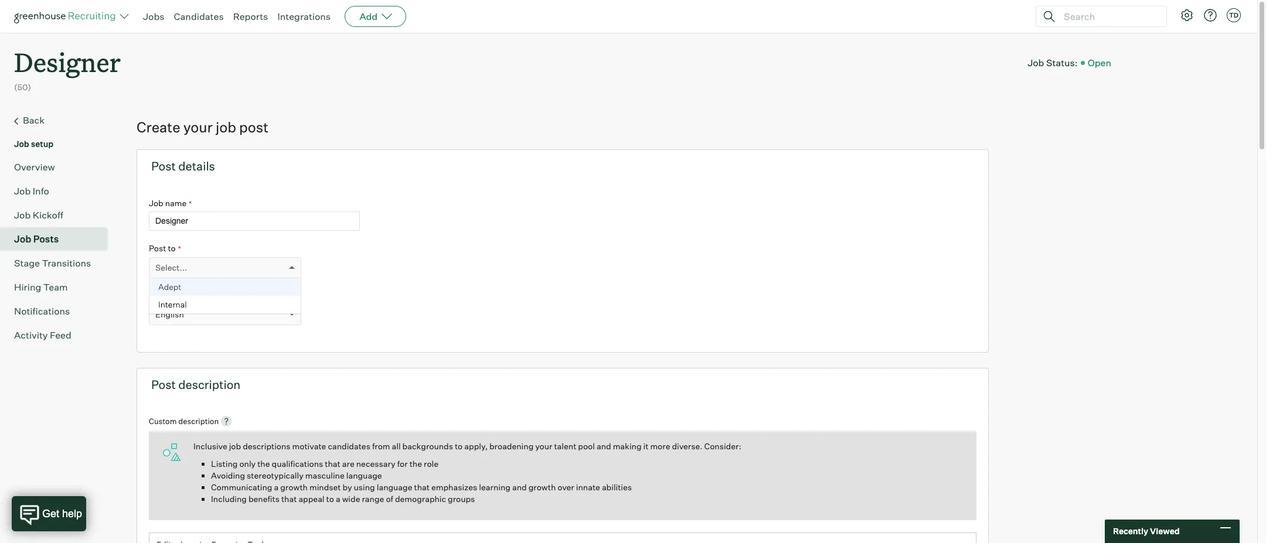 Task type: describe. For each thing, give the bounding box(es) containing it.
kickoff
[[33, 209, 63, 221]]

role
[[424, 459, 439, 469]]

avoiding
[[211, 471, 245, 481]]

stage
[[14, 257, 40, 269]]

job kickoff link
[[14, 208, 103, 222]]

reports
[[233, 11, 268, 22]]

designer
[[14, 45, 121, 79]]

from
[[372, 442, 390, 452]]

1 vertical spatial a
[[336, 495, 341, 505]]

overview
[[14, 161, 55, 173]]

integrations link
[[278, 11, 331, 22]]

and inside listing only the qualifications that are necessary for the role avoiding stereotypically masculine language communicating a growth mindset by using language that emphasizes learning and growth over innate abilities including benefits that appeal to a wide range of demographic groups
[[513, 483, 527, 493]]

including
[[211, 495, 247, 505]]

application
[[149, 291, 193, 301]]

td button
[[1228, 8, 1242, 22]]

info
[[33, 185, 49, 197]]

innate
[[576, 483, 601, 493]]

more
[[651, 442, 671, 452]]

job for job status:
[[1028, 57, 1045, 68]]

broadening
[[490, 442, 534, 452]]

td
[[1230, 11, 1239, 19]]

post for post details
[[151, 159, 176, 173]]

Search text field
[[1062, 8, 1157, 25]]

2 the from the left
[[410, 459, 422, 469]]

stage transitions link
[[14, 256, 103, 270]]

description for custom description
[[178, 417, 219, 427]]

hiring
[[14, 281, 41, 293]]

job posts link
[[14, 232, 103, 246]]

post details
[[151, 159, 215, 173]]

are
[[342, 459, 355, 469]]

notifications link
[[14, 304, 103, 318]]

reports link
[[233, 11, 268, 22]]

0 vertical spatial that
[[325, 459, 341, 469]]

benefits
[[249, 495, 280, 505]]

job kickoff
[[14, 209, 63, 221]]

inclusive
[[194, 442, 227, 452]]

name
[[165, 198, 187, 208]]

1 vertical spatial to
[[455, 442, 463, 452]]

all
[[392, 442, 401, 452]]

application language
[[149, 291, 230, 301]]

back
[[23, 114, 45, 126]]

activity feed link
[[14, 328, 103, 342]]

0 horizontal spatial your
[[183, 118, 213, 136]]

1 horizontal spatial your
[[536, 442, 553, 452]]

english
[[155, 310, 184, 320]]

job for job name
[[149, 198, 163, 208]]

wide
[[342, 495, 360, 505]]

consider:
[[705, 442, 742, 452]]

stage transitions
[[14, 257, 91, 269]]

integrations
[[278, 11, 331, 22]]

post description
[[151, 378, 241, 393]]

add button
[[345, 6, 407, 27]]

adept
[[158, 282, 181, 292]]

designer (50)
[[14, 45, 121, 92]]

custom
[[149, 417, 177, 427]]

it
[[644, 442, 649, 452]]

activity
[[14, 329, 48, 341]]

add
[[360, 11, 378, 22]]

0 horizontal spatial to
[[168, 244, 176, 253]]

1 vertical spatial language
[[347, 471, 382, 481]]

masculine
[[305, 471, 345, 481]]

diverse.
[[672, 442, 703, 452]]

configure image
[[1181, 8, 1195, 22]]

2 horizontal spatial that
[[414, 483, 430, 493]]

greenhouse recruiting image
[[14, 9, 120, 23]]

demographic
[[395, 495, 446, 505]]

create
[[137, 118, 180, 136]]

post
[[239, 118, 269, 136]]

using
[[354, 483, 375, 493]]

job for job kickoff
[[14, 209, 31, 221]]

create your job post
[[137, 118, 269, 136]]

back link
[[14, 113, 103, 128]]

only
[[240, 459, 256, 469]]

internal option
[[150, 296, 301, 314]]



Task type: vqa. For each thing, say whether or not it's contained in the screenshot.
Time to Hire Time
no



Task type: locate. For each thing, give the bounding box(es) containing it.
adept option
[[150, 278, 301, 296]]

your up 'details'
[[183, 118, 213, 136]]

qualifications
[[272, 459, 323, 469]]

0 horizontal spatial growth
[[281, 483, 308, 493]]

descriptions
[[243, 442, 291, 452]]

notifications
[[14, 305, 70, 317]]

pool
[[579, 442, 595, 452]]

status:
[[1047, 57, 1078, 68]]

job
[[216, 118, 236, 136], [229, 442, 241, 452]]

candidates link
[[174, 11, 224, 22]]

post left 'details'
[[151, 159, 176, 173]]

your left "talent"
[[536, 442, 553, 452]]

0 horizontal spatial that
[[281, 495, 297, 505]]

post
[[151, 159, 176, 173], [149, 244, 166, 253], [151, 378, 176, 393]]

job left setup at left
[[14, 139, 29, 149]]

job for job info
[[14, 185, 31, 197]]

hiring team link
[[14, 280, 103, 294]]

language up using
[[347, 471, 382, 481]]

english option
[[155, 310, 184, 320]]

to
[[168, 244, 176, 253], [455, 442, 463, 452], [326, 495, 334, 505]]

2 vertical spatial to
[[326, 495, 334, 505]]

language up of
[[377, 483, 413, 493]]

your
[[183, 118, 213, 136], [536, 442, 553, 452]]

setup
[[31, 139, 53, 149]]

growth
[[281, 483, 308, 493], [529, 483, 556, 493]]

hiring team
[[14, 281, 68, 293]]

0 vertical spatial language
[[195, 291, 230, 301]]

that left appeal
[[281, 495, 297, 505]]

None field
[[155, 258, 158, 278]]

feed
[[50, 329, 71, 341]]

post for post to
[[149, 244, 166, 253]]

0 vertical spatial job
[[216, 118, 236, 136]]

td button
[[1225, 6, 1244, 25]]

team
[[43, 281, 68, 293]]

2 vertical spatial that
[[281, 495, 297, 505]]

over
[[558, 483, 575, 493]]

internal
[[158, 300, 187, 310]]

language right the internal
[[195, 291, 230, 301]]

open
[[1088, 57, 1112, 68]]

1 description from the top
[[178, 378, 241, 393]]

1 growth from the left
[[281, 483, 308, 493]]

(50)
[[14, 82, 31, 92]]

1 vertical spatial that
[[414, 483, 430, 493]]

emphasizes
[[432, 483, 478, 493]]

jobs
[[143, 11, 165, 22]]

viewed
[[1151, 527, 1180, 537]]

job left posts
[[14, 233, 31, 245]]

2 horizontal spatial to
[[455, 442, 463, 452]]

for
[[397, 459, 408, 469]]

of
[[386, 495, 394, 505]]

2 description from the top
[[178, 417, 219, 427]]

the right only
[[258, 459, 270, 469]]

job for job posts
[[14, 233, 31, 245]]

making
[[613, 442, 642, 452]]

mindset
[[310, 483, 341, 493]]

designer link
[[14, 33, 121, 82]]

that up demographic
[[414, 483, 430, 493]]

0 vertical spatial post
[[151, 159, 176, 173]]

that up masculine
[[325, 459, 341, 469]]

list box
[[150, 278, 301, 314]]

and right learning
[[513, 483, 527, 493]]

1 vertical spatial job
[[229, 442, 241, 452]]

job left info
[[14, 185, 31, 197]]

to down the mindset
[[326, 495, 334, 505]]

select...
[[155, 263, 187, 273]]

listing
[[211, 459, 238, 469]]

job for job setup
[[14, 139, 29, 149]]

1 horizontal spatial that
[[325, 459, 341, 469]]

None text field
[[149, 212, 360, 231]]

by
[[343, 483, 352, 493]]

groups
[[448, 495, 475, 505]]

recently
[[1114, 527, 1149, 537]]

post up select... at the left of the page
[[149, 244, 166, 253]]

recently viewed
[[1114, 527, 1180, 537]]

the right for
[[410, 459, 422, 469]]

job name
[[149, 198, 187, 208]]

2 vertical spatial language
[[377, 483, 413, 493]]

post up custom
[[151, 378, 176, 393]]

1 vertical spatial description
[[178, 417, 219, 427]]

to inside listing only the qualifications that are necessary for the role avoiding stereotypically masculine language communicating a growth mindset by using language that emphasizes learning and growth over innate abilities including benefits that appeal to a wide range of demographic groups
[[326, 495, 334, 505]]

motivate
[[292, 442, 326, 452]]

necessary
[[356, 459, 396, 469]]

0 vertical spatial to
[[168, 244, 176, 253]]

1 horizontal spatial growth
[[529, 483, 556, 493]]

and right pool
[[597, 442, 612, 452]]

2 vertical spatial post
[[151, 378, 176, 393]]

details
[[178, 159, 215, 173]]

job status:
[[1028, 57, 1078, 68]]

a left wide
[[336, 495, 341, 505]]

listing only the qualifications that are necessary for the role avoiding stereotypically masculine language communicating a growth mindset by using language that emphasizes learning and growth over innate abilities including benefits that appeal to a wide range of demographic groups
[[211, 459, 632, 505]]

transitions
[[42, 257, 91, 269]]

1 horizontal spatial and
[[597, 442, 612, 452]]

backgrounds
[[403, 442, 453, 452]]

appeal
[[299, 495, 325, 505]]

growth left "over"
[[529, 483, 556, 493]]

apply,
[[465, 442, 488, 452]]

1 vertical spatial and
[[513, 483, 527, 493]]

job left status:
[[1028, 57, 1045, 68]]

posts
[[33, 233, 59, 245]]

1 vertical spatial your
[[536, 442, 553, 452]]

a
[[274, 483, 279, 493], [336, 495, 341, 505]]

0 vertical spatial and
[[597, 442, 612, 452]]

job left name
[[149, 198, 163, 208]]

a down stereotypically
[[274, 483, 279, 493]]

inclusive job descriptions motivate candidates from all backgrounds to apply, broadening your talent pool and making it more diverse. consider:
[[194, 442, 742, 452]]

0 horizontal spatial the
[[258, 459, 270, 469]]

language
[[195, 291, 230, 301], [347, 471, 382, 481], [377, 483, 413, 493]]

activity feed
[[14, 329, 71, 341]]

1 horizontal spatial to
[[326, 495, 334, 505]]

0 vertical spatial your
[[183, 118, 213, 136]]

description for post description
[[178, 378, 241, 393]]

jobs link
[[143, 11, 165, 22]]

growth up appeal
[[281, 483, 308, 493]]

overview link
[[14, 160, 103, 174]]

job setup
[[14, 139, 53, 149]]

to left 'apply,' in the bottom left of the page
[[455, 442, 463, 452]]

1 vertical spatial post
[[149, 244, 166, 253]]

description
[[178, 378, 241, 393], [178, 417, 219, 427]]

job left 'kickoff'
[[14, 209, 31, 221]]

and
[[597, 442, 612, 452], [513, 483, 527, 493]]

job left post
[[216, 118, 236, 136]]

abilities
[[602, 483, 632, 493]]

job up listing
[[229, 442, 241, 452]]

learning
[[479, 483, 511, 493]]

post for post description
[[151, 378, 176, 393]]

job info
[[14, 185, 49, 197]]

0 horizontal spatial and
[[513, 483, 527, 493]]

menu bar
[[150, 534, 977, 544]]

0 horizontal spatial a
[[274, 483, 279, 493]]

job posts
[[14, 233, 59, 245]]

post to
[[149, 244, 176, 253]]

0 vertical spatial description
[[178, 378, 241, 393]]

to up select... at the left of the page
[[168, 244, 176, 253]]

description up custom description
[[178, 378, 241, 393]]

0 vertical spatial a
[[274, 483, 279, 493]]

1 horizontal spatial a
[[336, 495, 341, 505]]

description up inclusive
[[178, 417, 219, 427]]

job info link
[[14, 184, 103, 198]]

stereotypically
[[247, 471, 304, 481]]

2 growth from the left
[[529, 483, 556, 493]]

list box containing adept
[[150, 278, 301, 314]]

custom description
[[149, 417, 219, 427]]

1 the from the left
[[258, 459, 270, 469]]

1 horizontal spatial the
[[410, 459, 422, 469]]

communicating
[[211, 483, 272, 493]]



